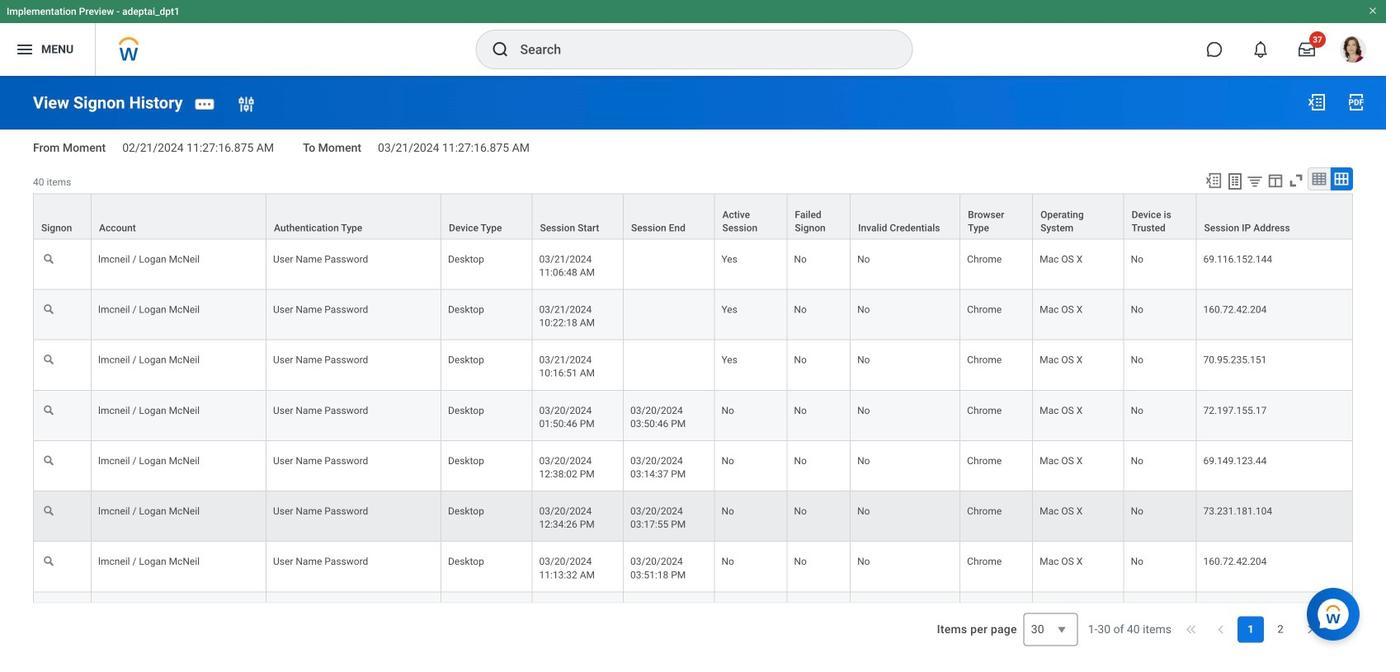 Task type: locate. For each thing, give the bounding box(es) containing it.
status inside pagination element
[[1088, 622, 1172, 638]]

toolbar
[[1197, 168, 1353, 193]]

desktop element
[[448, 250, 484, 265], [448, 301, 484, 316], [448, 351, 484, 366], [448, 402, 484, 417], [448, 452, 484, 467], [448, 503, 484, 517], [448, 553, 484, 568]]

profile logan mcneil image
[[1340, 36, 1366, 66]]

cell
[[624, 240, 715, 290], [624, 290, 715, 340], [624, 340, 715, 391], [33, 593, 92, 643], [92, 593, 267, 643], [267, 593, 441, 643], [441, 593, 533, 643], [533, 593, 624, 643], [624, 593, 715, 643], [715, 593, 788, 643], [788, 593, 851, 643], [851, 593, 961, 643], [961, 593, 1033, 643], [1033, 593, 1124, 643], [1124, 593, 1197, 643], [1197, 593, 1353, 643]]

1 horizontal spatial export to excel image
[[1307, 92, 1327, 112]]

main content
[[0, 76, 1386, 668]]

lmcneil / logan mcneil element for eighth row from the bottom of the page
[[98, 250, 200, 265]]

export to excel image left the export to worksheets icon
[[1205, 172, 1223, 190]]

6 desktop element from the top
[[448, 503, 484, 517]]

change selection image
[[236, 95, 256, 114]]

1 vertical spatial export to excel image
[[1205, 172, 1223, 190]]

2 desktop element from the top
[[448, 301, 484, 316]]

0 horizontal spatial export to excel image
[[1205, 172, 1223, 190]]

2 row from the top
[[33, 240, 1353, 290]]

lmcneil / logan mcneil element for eighth row from the top of the page
[[98, 553, 200, 568]]

6 user name password element from the top
[[273, 503, 368, 517]]

7 lmcneil / logan mcneil element from the top
[[98, 553, 200, 568]]

status
[[1088, 622, 1172, 638]]

chevron 2x right small image
[[1332, 622, 1348, 638]]

2 user name password element from the top
[[273, 301, 368, 316]]

items per page element
[[935, 603, 1078, 656]]

list
[[1238, 617, 1294, 643]]

banner
[[0, 0, 1386, 76]]

4 desktop element from the top
[[448, 402, 484, 417]]

lmcneil / logan mcneil element for 6th row from the top
[[98, 452, 200, 467]]

lmcneil / logan mcneil element for third row from the top of the page
[[98, 301, 200, 316]]

1 user name password element from the top
[[273, 250, 368, 265]]

0 vertical spatial export to excel image
[[1307, 92, 1327, 112]]

search image
[[491, 40, 510, 59]]

3 user name password element from the top
[[273, 351, 368, 366]]

1 lmcneil / logan mcneil element from the top
[[98, 250, 200, 265]]

5 lmcneil / logan mcneil element from the top
[[98, 452, 200, 467]]

expand table image
[[1333, 171, 1350, 187]]

user name password element
[[273, 250, 368, 265], [273, 301, 368, 316], [273, 351, 368, 366], [273, 402, 368, 417], [273, 452, 368, 467], [273, 503, 368, 517], [273, 553, 368, 568]]

6 row from the top
[[33, 441, 1353, 492]]

9 row from the top
[[33, 593, 1353, 643]]

user name password element for eighth row from the top of the page
[[273, 553, 368, 568]]

7 user name password element from the top
[[273, 553, 368, 568]]

7 desktop element from the top
[[448, 553, 484, 568]]

5 desktop element from the top
[[448, 452, 484, 467]]

user name password element for 5th row from the bottom of the page
[[273, 402, 368, 417]]

export to excel image for the export to worksheets icon
[[1205, 172, 1223, 190]]

4 lmcneil / logan mcneil element from the top
[[98, 402, 200, 417]]

3 desktop element from the top
[[448, 351, 484, 366]]

5 user name password element from the top
[[273, 452, 368, 467]]

lmcneil / logan mcneil element
[[98, 250, 200, 265], [98, 301, 200, 316], [98, 351, 200, 366], [98, 402, 200, 417], [98, 452, 200, 467], [98, 503, 200, 517], [98, 553, 200, 568]]

4 user name password element from the top
[[273, 402, 368, 417]]

export to excel image
[[1307, 92, 1327, 112], [1205, 172, 1223, 190]]

Search Workday  search field
[[520, 31, 878, 68]]

6 lmcneil / logan mcneil element from the top
[[98, 503, 200, 517]]

chevron right small image
[[1302, 622, 1319, 638]]

3 lmcneil / logan mcneil element from the top
[[98, 351, 200, 366]]

chevron 2x left small image
[[1183, 622, 1200, 638]]

select to filter grid data image
[[1246, 173, 1264, 190]]

close environment banner image
[[1368, 6, 1378, 16]]

pagination element
[[1088, 603, 1353, 656]]

export to excel image left view printable version (pdf) image
[[1307, 92, 1327, 112]]

2 lmcneil / logan mcneil element from the top
[[98, 301, 200, 316]]

5 row from the top
[[33, 391, 1353, 441]]

1 desktop element from the top
[[448, 250, 484, 265]]

row
[[33, 193, 1353, 240], [33, 240, 1353, 290], [33, 290, 1353, 340], [33, 340, 1353, 391], [33, 391, 1353, 441], [33, 441, 1353, 492], [33, 492, 1353, 542], [33, 542, 1353, 593], [33, 593, 1353, 643]]



Task type: describe. For each thing, give the bounding box(es) containing it.
desktop element for the user name password element for third row from the top of the page
[[448, 301, 484, 316]]

lmcneil / logan mcneil element for 3rd row from the bottom
[[98, 503, 200, 517]]

inbox large image
[[1299, 41, 1315, 58]]

notifications large image
[[1253, 41, 1269, 58]]

desktop element for the user name password element corresponding to 3rd row from the bottom
[[448, 503, 484, 517]]

lmcneil / logan mcneil element for sixth row from the bottom
[[98, 351, 200, 366]]

justify image
[[15, 40, 35, 59]]

desktop element for 5th row from the bottom of the page's the user name password element
[[448, 402, 484, 417]]

view printable version (pdf) image
[[1347, 92, 1366, 112]]

export to excel image for view printable version (pdf) image
[[1307, 92, 1327, 112]]

view signon history element
[[33, 93, 183, 113]]

1 row from the top
[[33, 193, 1353, 240]]

7 row from the top
[[33, 492, 1353, 542]]

user name password element for eighth row from the bottom of the page
[[273, 250, 368, 265]]

desktop element for the user name password element related to 6th row from the top
[[448, 452, 484, 467]]

fullscreen image
[[1287, 172, 1305, 190]]

table image
[[1311, 171, 1328, 187]]

list inside pagination element
[[1238, 617, 1294, 643]]

click to view/edit grid preferences image
[[1267, 172, 1285, 190]]

user name password element for 6th row from the top
[[273, 452, 368, 467]]

user name password element for third row from the top of the page
[[273, 301, 368, 316]]

user name password element for 3rd row from the bottom
[[273, 503, 368, 517]]

desktop element for the user name password element related to eighth row from the top of the page
[[448, 553, 484, 568]]

chevron left small image
[[1213, 622, 1230, 638]]

desktop element for the user name password element corresponding to sixth row from the bottom
[[448, 351, 484, 366]]

export to worksheets image
[[1225, 172, 1245, 192]]

lmcneil / logan mcneil element for 5th row from the bottom of the page
[[98, 402, 200, 417]]

8 row from the top
[[33, 542, 1353, 593]]

user name password element for sixth row from the bottom
[[273, 351, 368, 366]]

3 row from the top
[[33, 290, 1353, 340]]

desktop element for eighth row from the bottom of the page the user name password element
[[448, 250, 484, 265]]

4 row from the top
[[33, 340, 1353, 391]]



Task type: vqa. For each thing, say whether or not it's contained in the screenshot.
banner
yes



